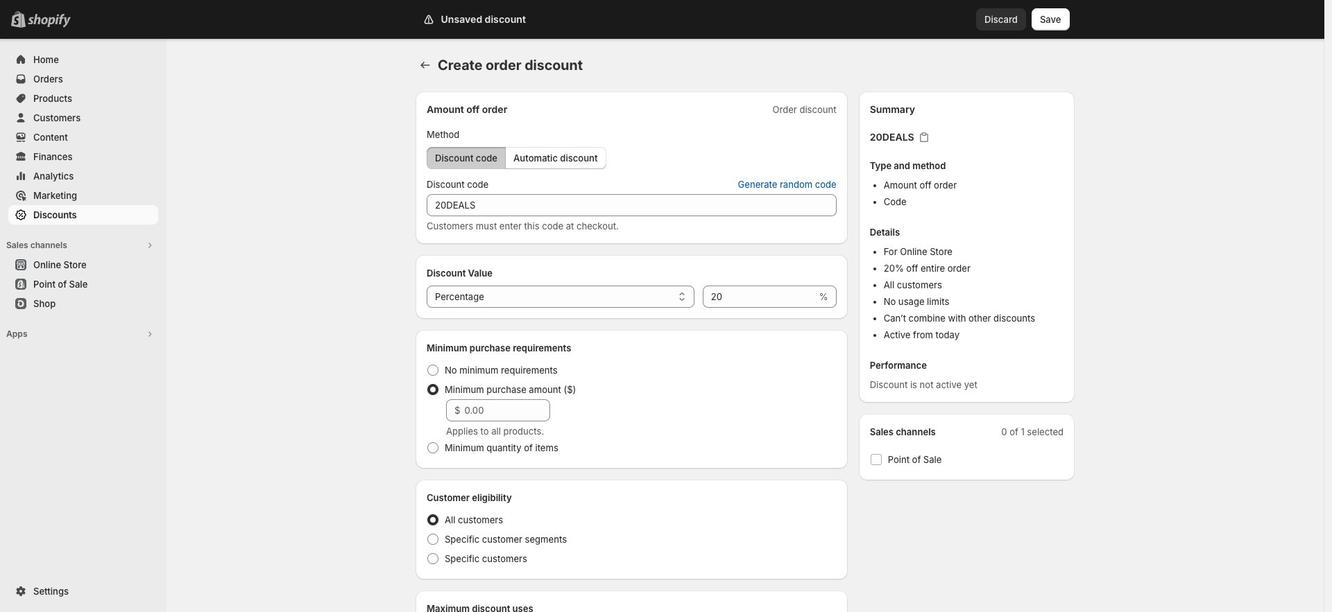 Task type: describe. For each thing, give the bounding box(es) containing it.
0.00 text field
[[465, 400, 551, 422]]



Task type: locate. For each thing, give the bounding box(es) containing it.
None text field
[[703, 286, 817, 308]]

None text field
[[427, 194, 837, 217]]

shopify image
[[28, 14, 71, 28]]



Task type: vqa. For each thing, say whether or not it's contained in the screenshot.
to inside the payments that are made outside your online store. when a customer selects a manual payment method such as cash on delivery, you'll need to approve their order before it can be fulfilled.
no



